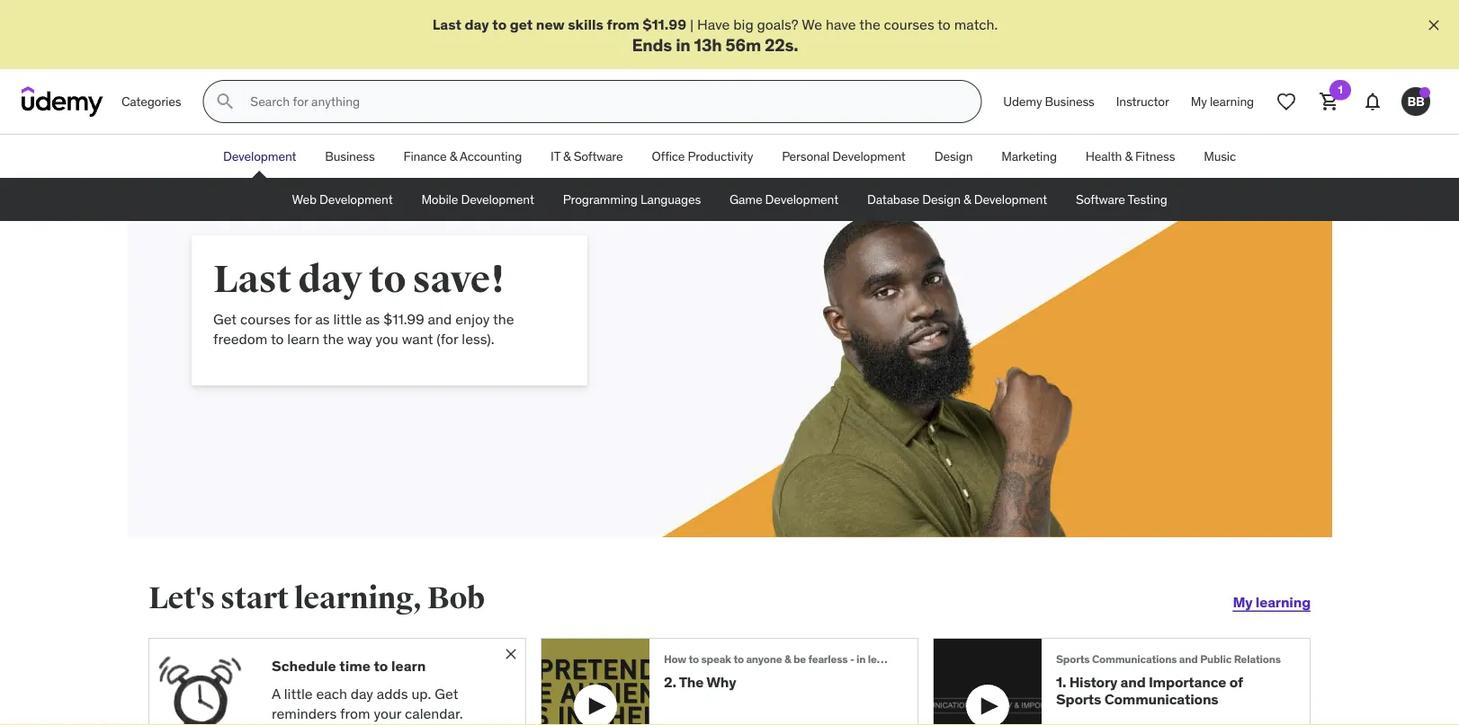 Task type: locate. For each thing, give the bounding box(es) containing it.
1 vertical spatial get
[[435, 685, 458, 703]]

enjoy
[[455, 310, 490, 329]]

1 horizontal spatial $11.99
[[643, 15, 686, 33]]

0 horizontal spatial get
[[213, 310, 237, 329]]

less).
[[462, 330, 494, 349]]

1 vertical spatial close image
[[502, 646, 520, 664]]

0 horizontal spatial courses
[[240, 310, 291, 329]]

my learning
[[1191, 93, 1254, 110], [1233, 593, 1311, 612]]

last day to get new skills from $11.99 | have big goals? we have the courses to match. ends in 13h 56m 22s .
[[432, 15, 998, 55]]

get inside schedule time to learn a little each day adds up. get reminders from your calendar.
[[435, 685, 458, 703]]

software down health
[[1076, 192, 1125, 208]]

the right have
[[859, 15, 880, 33]]

0 horizontal spatial last
[[213, 257, 291, 303]]

save!
[[412, 257, 505, 303]]

goals?
[[757, 15, 799, 33]]

learn inside last day to save! get courses for as little as $11.99 and enjoy the freedom to learn the way you want (for less).
[[287, 330, 319, 349]]

learn up up.
[[391, 658, 426, 676]]

0 vertical spatial learn
[[287, 330, 319, 349]]

software
[[574, 148, 623, 165], [1076, 192, 1125, 208]]

development inside personal development link
[[832, 148, 906, 165]]

let's
[[148, 580, 215, 618]]

2 horizontal spatial the
[[859, 15, 880, 33]]

my
[[1191, 93, 1207, 110], [1233, 593, 1253, 612]]

1 vertical spatial in
[[856, 653, 866, 667]]

1 horizontal spatial and
[[1120, 673, 1146, 692]]

2 as from the left
[[365, 310, 380, 329]]

|
[[690, 15, 694, 33]]

1 horizontal spatial learn
[[391, 658, 426, 676]]

0 vertical spatial close image
[[1425, 16, 1443, 34]]

learning for bottom my learning link
[[1256, 593, 1311, 612]]

day inside last day to save! get courses for as little as $11.99 and enjoy the freedom to learn the way you want (for less).
[[298, 257, 362, 303]]

history
[[1069, 673, 1117, 692]]

game development link
[[715, 178, 853, 221]]

1 vertical spatial day
[[298, 257, 362, 303]]

health & fitness
[[1086, 148, 1175, 165]]

0 vertical spatial in
[[676, 34, 690, 55]]

my right instructor
[[1191, 93, 1207, 110]]

from up ends
[[607, 15, 639, 33]]

0 vertical spatial learning
[[1210, 93, 1254, 110]]

0 horizontal spatial $11.99
[[383, 310, 424, 329]]

and inside last day to save! get courses for as little as $11.99 and enjoy the freedom to learn the way you want (for less).
[[428, 310, 452, 329]]

personal
[[782, 148, 829, 165]]

$11.99 up want at the top left of the page
[[383, 310, 424, 329]]

& inside "how to speak to anyone & be fearless - in less than 55 min 2. the why"
[[784, 653, 791, 667]]

my learning up the music
[[1191, 93, 1254, 110]]

last for get
[[432, 15, 461, 33]]

0 vertical spatial get
[[213, 310, 237, 329]]

& right the finance
[[450, 148, 457, 165]]

courses inside last day to get new skills from $11.99 | have big goals? we have the courses to match. ends in 13h 56m 22s .
[[884, 15, 934, 33]]

little up reminders
[[284, 685, 313, 703]]

0 vertical spatial day
[[465, 15, 489, 33]]

up.
[[412, 685, 431, 703]]

my learning link
[[1180, 80, 1265, 123], [1233, 581, 1311, 624]]

my learning link up the music
[[1180, 80, 1265, 123]]

0 horizontal spatial from
[[340, 705, 370, 724]]

0 horizontal spatial little
[[284, 685, 313, 703]]

& down design link
[[963, 192, 971, 208]]

2 sports from the top
[[1056, 691, 1101, 709]]

courses inside last day to save! get courses for as little as $11.99 and enjoy the freedom to learn the way you want (for less).
[[240, 310, 291, 329]]

1 horizontal spatial as
[[365, 310, 380, 329]]

each
[[316, 685, 347, 703]]

1 vertical spatial from
[[340, 705, 370, 724]]

development inside development link
[[223, 148, 296, 165]]

$11.99
[[643, 15, 686, 33], [383, 310, 424, 329]]

courses left match.
[[884, 15, 934, 33]]

1 horizontal spatial business
[[1045, 93, 1094, 110]]

you
[[376, 330, 398, 349]]

0 vertical spatial from
[[607, 15, 639, 33]]

personal development
[[782, 148, 906, 165]]

1 vertical spatial my
[[1233, 593, 1253, 612]]

1 horizontal spatial courses
[[884, 15, 934, 33]]

of
[[1229, 673, 1243, 692]]

0 vertical spatial and
[[428, 310, 452, 329]]

mobile
[[421, 192, 458, 208]]

& inside "link"
[[450, 148, 457, 165]]

development up "database"
[[832, 148, 906, 165]]

finance & accounting
[[403, 148, 522, 165]]

0 horizontal spatial learning
[[1210, 93, 1254, 110]]

& right it
[[563, 148, 571, 165]]

and up "importance"
[[1179, 653, 1198, 667]]

design link
[[920, 135, 987, 178]]

0 horizontal spatial software
[[574, 148, 623, 165]]

last up freedom
[[213, 257, 291, 303]]

from
[[607, 15, 639, 33], [340, 705, 370, 724]]

learning
[[1210, 93, 1254, 110], [1256, 593, 1311, 612]]

software testing
[[1076, 192, 1167, 208]]

.
[[794, 34, 798, 55]]

1 vertical spatial learn
[[391, 658, 426, 676]]

health & fitness link
[[1071, 135, 1189, 178]]

get up calendar.
[[435, 685, 458, 703]]

schedule
[[272, 658, 336, 676]]

$11.99 up ends
[[643, 15, 686, 33]]

0 vertical spatial my learning link
[[1180, 80, 1265, 123]]

software right it
[[574, 148, 623, 165]]

finance & accounting link
[[389, 135, 536, 178]]

1 horizontal spatial in
[[856, 653, 866, 667]]

2. the why link
[[664, 673, 889, 692]]

in right -
[[856, 653, 866, 667]]

learning left wishlist image
[[1210, 93, 1254, 110]]

day up for
[[298, 257, 362, 303]]

day down time
[[351, 685, 373, 703]]

last
[[432, 15, 461, 33], [213, 257, 291, 303]]

0 horizontal spatial and
[[428, 310, 452, 329]]

to right how
[[689, 653, 699, 667]]

0 horizontal spatial as
[[315, 310, 330, 329]]

categories
[[121, 93, 181, 110]]

from inside last day to get new skills from $11.99 | have big goals? we have the courses to match. ends in 13h 56m 22s .
[[607, 15, 639, 33]]

0 vertical spatial the
[[859, 15, 880, 33]]

the right enjoy on the left
[[493, 310, 514, 329]]

0 vertical spatial business
[[1045, 93, 1094, 110]]

development inside mobile development link
[[461, 192, 534, 208]]

0 vertical spatial little
[[333, 310, 362, 329]]

to right time
[[374, 658, 388, 676]]

learning up the relations
[[1256, 593, 1311, 612]]

get up freedom
[[213, 310, 237, 329]]

schedule time to learn a little each day adds up. get reminders from your calendar.
[[272, 658, 463, 724]]

last inside last day to save! get courses for as little as $11.99 and enjoy the freedom to learn the way you want (for less).
[[213, 257, 291, 303]]

udemy business
[[1003, 93, 1094, 110]]

as up "way"
[[365, 310, 380, 329]]

0 horizontal spatial learn
[[287, 330, 319, 349]]

1 horizontal spatial close image
[[1425, 16, 1443, 34]]

public
[[1200, 653, 1232, 667]]

speak
[[701, 653, 731, 667]]

& left be
[[784, 653, 791, 667]]

database
[[867, 192, 919, 208]]

to
[[492, 15, 507, 33], [938, 15, 951, 33], [369, 257, 406, 303], [271, 330, 284, 349], [689, 653, 699, 667], [733, 653, 744, 667], [374, 658, 388, 676]]

1 horizontal spatial from
[[607, 15, 639, 33]]

development inside game development link
[[765, 192, 838, 208]]

communications up 1. history and importance of sports communications link
[[1092, 653, 1177, 667]]

productivity
[[688, 148, 753, 165]]

little up "way"
[[333, 310, 362, 329]]

design down design link
[[922, 192, 961, 208]]

relations
[[1234, 653, 1281, 667]]

it & software link
[[536, 135, 637, 178]]

mobile development
[[421, 192, 534, 208]]

development down accounting
[[461, 192, 534, 208]]

last day to save! get courses for as little as $11.99 and enjoy the freedom to learn the way you want (for less).
[[213, 257, 514, 349]]

13h 56m 22s
[[694, 34, 794, 55]]

courses up freedom
[[240, 310, 291, 329]]

and up (for
[[428, 310, 452, 329]]

day inside last day to get new skills from $11.99 | have big goals? we have the courses to match. ends in 13h 56m 22s .
[[465, 15, 489, 33]]

0 horizontal spatial business
[[325, 148, 375, 165]]

last left get
[[432, 15, 461, 33]]

office productivity
[[652, 148, 753, 165]]

from down each
[[340, 705, 370, 724]]

0 horizontal spatial the
[[323, 330, 344, 349]]

0 horizontal spatial close image
[[502, 646, 520, 664]]

1 horizontal spatial my
[[1233, 593, 1253, 612]]

business link
[[311, 135, 389, 178]]

development for mobile development
[[461, 192, 534, 208]]

1 vertical spatial last
[[213, 257, 291, 303]]

the left "way"
[[323, 330, 344, 349]]

communications down public
[[1104, 691, 1218, 709]]

development down business link
[[319, 192, 393, 208]]

development inside web development link
[[319, 192, 393, 208]]

and right history
[[1120, 673, 1146, 692]]

0 horizontal spatial in
[[676, 34, 690, 55]]

1 vertical spatial courses
[[240, 310, 291, 329]]

development down personal
[[765, 192, 838, 208]]

reminders
[[272, 705, 337, 724]]

day for save!
[[298, 257, 362, 303]]

2 vertical spatial day
[[351, 685, 373, 703]]

1 vertical spatial software
[[1076, 192, 1125, 208]]

to left match.
[[938, 15, 951, 33]]

as
[[315, 310, 330, 329], [365, 310, 380, 329]]

1 horizontal spatial get
[[435, 685, 458, 703]]

to inside schedule time to learn a little each day adds up. get reminders from your calendar.
[[374, 658, 388, 676]]

in inside last day to get new skills from $11.99 | have big goals? we have the courses to match. ends in 13h 56m 22s .
[[676, 34, 690, 55]]

0 horizontal spatial my
[[1191, 93, 1207, 110]]

1 vertical spatial design
[[922, 192, 961, 208]]

1 vertical spatial and
[[1179, 653, 1198, 667]]

bob
[[427, 580, 485, 618]]

development link
[[209, 135, 311, 178]]

1 sports from the top
[[1056, 653, 1090, 667]]

my up the relations
[[1233, 593, 1253, 612]]

ends
[[632, 34, 672, 55]]

1 vertical spatial communications
[[1104, 691, 1218, 709]]

we
[[802, 15, 822, 33]]

& right health
[[1125, 148, 1132, 165]]

learning for topmost my learning link
[[1210, 93, 1254, 110]]

last inside last day to get new skills from $11.99 | have big goals? we have the courses to match. ends in 13h 56m 22s .
[[432, 15, 461, 33]]

in
[[676, 34, 690, 55], [856, 653, 866, 667]]

1 vertical spatial little
[[284, 685, 313, 703]]

in down |
[[676, 34, 690, 55]]

instructor link
[[1105, 80, 1180, 123]]

day for get
[[465, 15, 489, 33]]

0 vertical spatial design
[[934, 148, 973, 165]]

0 vertical spatial courses
[[884, 15, 934, 33]]

1 vertical spatial the
[[493, 310, 514, 329]]

learn inside schedule time to learn a little each day adds up. get reminders from your calendar.
[[391, 658, 426, 676]]

little
[[333, 310, 362, 329], [284, 685, 313, 703]]

1 vertical spatial $11.99
[[383, 310, 424, 329]]

1 vertical spatial business
[[325, 148, 375, 165]]

Search for anything text field
[[247, 87, 959, 117]]

1
[[1338, 83, 1343, 97]]

& for accounting
[[450, 148, 457, 165]]

in inside "how to speak to anyone & be fearless - in less than 55 min 2. the why"
[[856, 653, 866, 667]]

development down marketing link
[[974, 192, 1047, 208]]

than
[[890, 653, 913, 667]]

0 vertical spatial sports
[[1056, 653, 1090, 667]]

1 vertical spatial learning
[[1256, 593, 1311, 612]]

1 vertical spatial sports
[[1056, 691, 1101, 709]]

my learning link up the relations
[[1233, 581, 1311, 624]]

day left get
[[465, 15, 489, 33]]

design
[[934, 148, 973, 165], [922, 192, 961, 208]]

last for save!
[[213, 257, 291, 303]]

my learning up the relations
[[1233, 593, 1311, 612]]

web development
[[292, 192, 393, 208]]

big
[[733, 15, 754, 33]]

business up 'web development'
[[325, 148, 375, 165]]

design up the database design & development
[[934, 148, 973, 165]]

1 horizontal spatial learning
[[1256, 593, 1311, 612]]

as right for
[[315, 310, 330, 329]]

game development
[[730, 192, 838, 208]]

close image
[[1425, 16, 1443, 34], [502, 646, 520, 664]]

calendar.
[[405, 705, 463, 724]]

the
[[679, 673, 704, 692]]

0 vertical spatial $11.99
[[643, 15, 686, 33]]

bb link
[[1394, 80, 1437, 123]]

business right udemy on the right of page
[[1045, 93, 1094, 110]]

2 vertical spatial and
[[1120, 673, 1146, 692]]

1 horizontal spatial little
[[333, 310, 362, 329]]

learn down for
[[287, 330, 319, 349]]

0 vertical spatial last
[[432, 15, 461, 33]]

1 vertical spatial my learning
[[1233, 593, 1311, 612]]

development up web
[[223, 148, 296, 165]]

1 horizontal spatial last
[[432, 15, 461, 33]]

0 vertical spatial my
[[1191, 93, 1207, 110]]



Task type: vqa. For each thing, say whether or not it's contained in the screenshot.
WE
yes



Task type: describe. For each thing, give the bounding box(es) containing it.
health
[[1086, 148, 1122, 165]]

the inside last day to get new skills from $11.99 | have big goals? we have the courses to match. ends in 13h 56m 22s .
[[859, 15, 880, 33]]

development for web development
[[319, 192, 393, 208]]

start
[[220, 580, 289, 618]]

min
[[929, 653, 948, 667]]

submit search image
[[214, 91, 236, 113]]

day inside schedule time to learn a little each day adds up. get reminders from your calendar.
[[351, 685, 373, 703]]

& for software
[[563, 148, 571, 165]]

want
[[402, 330, 433, 349]]

bb
[[1407, 93, 1424, 110]]

web development link
[[277, 178, 407, 221]]

marketing link
[[987, 135, 1071, 178]]

why
[[706, 673, 736, 692]]

-
[[850, 653, 854, 667]]

55
[[915, 653, 927, 667]]

importance
[[1149, 673, 1226, 692]]

2 vertical spatial the
[[323, 330, 344, 349]]

0 vertical spatial software
[[574, 148, 623, 165]]

1 horizontal spatial the
[[493, 310, 514, 329]]

programming languages
[[563, 192, 701, 208]]

you have alerts image
[[1419, 87, 1430, 98]]

testing
[[1128, 192, 1167, 208]]

database design & development
[[867, 192, 1047, 208]]

shopping cart with 1 item image
[[1319, 91, 1340, 113]]

office
[[652, 148, 685, 165]]

get
[[510, 15, 533, 33]]

freedom
[[213, 330, 267, 349]]

development for game development
[[765, 192, 838, 208]]

learning,
[[294, 580, 422, 618]]

have
[[826, 15, 856, 33]]

finance
[[403, 148, 447, 165]]

(for
[[437, 330, 458, 349]]

match.
[[954, 15, 998, 33]]

development inside database design & development link
[[974, 192, 1047, 208]]

wishlist image
[[1276, 91, 1297, 113]]

office productivity link
[[637, 135, 767, 178]]

1.
[[1056, 673, 1066, 692]]

music
[[1204, 148, 1236, 165]]

1 horizontal spatial software
[[1076, 192, 1125, 208]]

to up the you
[[369, 257, 406, 303]]

1 vertical spatial my learning link
[[1233, 581, 1311, 624]]

it
[[551, 148, 560, 165]]

fitness
[[1135, 148, 1175, 165]]

how
[[664, 653, 686, 667]]

less
[[868, 653, 888, 667]]

$11.99 inside last day to save! get courses for as little as $11.99 and enjoy the freedom to learn the way you want (for less).
[[383, 310, 424, 329]]

& for fitness
[[1125, 148, 1132, 165]]

programming
[[563, 192, 638, 208]]

how to speak to anyone & be fearless - in less than 55 min 2. the why
[[664, 653, 948, 692]]

from inside schedule time to learn a little each day adds up. get reminders from your calendar.
[[340, 705, 370, 724]]

$11.99 inside last day to get new skills from $11.99 | have big goals? we have the courses to match. ends in 13h 56m 22s .
[[643, 15, 686, 33]]

udemy image
[[22, 87, 103, 117]]

have
[[697, 15, 730, 33]]

skills
[[568, 15, 604, 33]]

my for bottom my learning link
[[1233, 593, 1253, 612]]

programming languages link
[[549, 178, 715, 221]]

accounting
[[460, 148, 522, 165]]

let's start learning, bob
[[148, 580, 485, 618]]

marketing
[[1001, 148, 1057, 165]]

udemy
[[1003, 93, 1042, 110]]

music link
[[1189, 135, 1250, 178]]

software testing link
[[1061, 178, 1182, 221]]

adds
[[377, 685, 408, 703]]

sports communications and public relations 1. history and importance of sports communications
[[1056, 653, 1281, 709]]

my for topmost my learning link
[[1191, 93, 1207, 110]]

it & software
[[551, 148, 623, 165]]

a
[[272, 685, 281, 703]]

fearless
[[808, 653, 848, 667]]

0 vertical spatial my learning
[[1191, 93, 1254, 110]]

mobile development link
[[407, 178, 549, 221]]

2 horizontal spatial and
[[1179, 653, 1198, 667]]

your
[[374, 705, 401, 724]]

game
[[730, 192, 762, 208]]

instructor
[[1116, 93, 1169, 110]]

udemy business link
[[992, 80, 1105, 123]]

0 vertical spatial communications
[[1092, 653, 1177, 667]]

notifications image
[[1362, 91, 1383, 113]]

little inside last day to save! get courses for as little as $11.99 and enjoy the freedom to learn the way you want (for less).
[[333, 310, 362, 329]]

development for personal development
[[832, 148, 906, 165]]

2.
[[664, 673, 676, 692]]

to left get
[[492, 15, 507, 33]]

time
[[339, 658, 371, 676]]

to right freedom
[[271, 330, 284, 349]]

1 as from the left
[[315, 310, 330, 329]]

web
[[292, 192, 317, 208]]

languages
[[640, 192, 701, 208]]

close image for .
[[1425, 16, 1443, 34]]

get inside last day to save! get courses for as little as $11.99 and enjoy the freedom to learn the way you want (for less).
[[213, 310, 237, 329]]

1. history and importance of sports communications link
[[1056, 673, 1281, 709]]

to right speak
[[733, 653, 744, 667]]

way
[[347, 330, 372, 349]]

little inside schedule time to learn a little each day adds up. get reminders from your calendar.
[[284, 685, 313, 703]]

new
[[536, 15, 565, 33]]

for
[[294, 310, 312, 329]]

personal development link
[[767, 135, 920, 178]]

close image for schedule time to learn a little each day adds up. get reminders from your calendar.
[[502, 646, 520, 664]]



